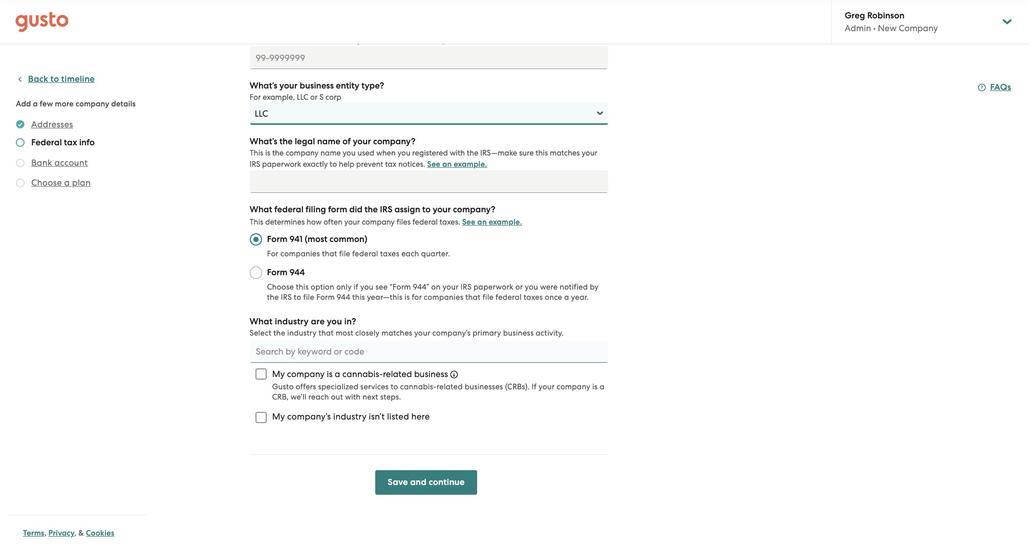 Task type: vqa. For each thing, say whether or not it's contained in the screenshot.
paystubs
no



Task type: describe. For each thing, give the bounding box(es) containing it.
next
[[363, 393, 378, 402]]

what industry are you in? select the industry that most closely matches your company's primary business activity.
[[250, 316, 564, 338]]

to inside this is your unique employer identification number (ein) that was assigned to your company by the irs. do not use a social security number.
[[516, 25, 523, 34]]

we'll
[[291, 393, 307, 402]]

1 , from the left
[[44, 529, 46, 538]]

assigned
[[482, 25, 514, 34]]

what's for what's the legal name of your company?
[[250, 136, 277, 147]]

irs inside the what federal filing form did the irs assign to your company? this determines how often your company files federal taxes. see an example.
[[380, 204, 392, 215]]

bank account button
[[31, 157, 88, 169]]

tax inside 'this is the company name you used when you registered with the irs—make sure this matches your irs paperwork exactly to help prevent tax notices.'
[[385, 160, 396, 169]]

what's for what's your business entity type? for example, llc or s corp
[[250, 80, 277, 91]]

prevent
[[356, 160, 383, 169]]

that inside form 941 (most common) for companies that file federal taxes each quarter.
[[322, 249, 337, 259]]

option
[[311, 283, 334, 292]]

example. for registered
[[454, 160, 487, 169]]

offers
[[296, 382, 316, 392]]

closely
[[355, 329, 380, 338]]

the inside 'what industry are you in? select the industry that most closely matches your company's primary business activity.'
[[273, 329, 285, 338]]

notified
[[560, 283, 588, 292]]

for inside form 941 (most common) for companies that file federal taxes each quarter.
[[267, 249, 278, 259]]

help
[[339, 160, 354, 169]]

bank
[[31, 158, 52, 168]]

"form
[[390, 283, 411, 292]]

type?
[[361, 80, 384, 91]]

check image
[[16, 138, 25, 147]]

my company is a cannabis-related business
[[272, 369, 448, 379]]

What industry are you in? field
[[250, 340, 608, 363]]

company
[[899, 23, 938, 33]]

&
[[78, 529, 84, 538]]

0 horizontal spatial 944
[[290, 267, 305, 278]]

how
[[307, 218, 322, 227]]

the inside the what federal filing form did the irs assign to your company? this determines how often your company files federal taxes. see an example.
[[365, 204, 378, 215]]

taxes.
[[440, 218, 460, 227]]

taxes inside form 941 (most common) for companies that file federal taxes each quarter.
[[380, 249, 399, 259]]

terms link
[[23, 529, 44, 538]]

0 horizontal spatial company's
[[287, 412, 331, 422]]

were
[[540, 283, 558, 292]]

choose inside 'form 944 choose this option only if you see "form 944" on your irs paperwork or you were notified by the irs to file form 944 this year—this is for companies that file federal taxes once a year.'
[[267, 283, 294, 292]]

your inside the gusto offers specialized services to cannabis-related businesses (crbs). if your company is a crb, we'll reach out with next steps.
[[539, 382, 555, 392]]

paperwork inside 'this is the company name you used when you registered with the irs—make sure this matches your irs paperwork exactly to help prevent tax notices.'
[[262, 160, 301, 169]]

see an example. button for what federal filing form did the irs assign to your company?
[[462, 216, 522, 228]]

year.
[[571, 293, 589, 302]]

(crbs).
[[505, 382, 530, 392]]

what federal filing form did the irs assign to your company? this determines how often your company files federal taxes. see an example.
[[250, 204, 522, 227]]

company inside 'this is the company name you used when you registered with the irs—make sure this matches your irs paperwork exactly to help prevent tax notices.'
[[286, 148, 319, 158]]

0 vertical spatial company?
[[373, 136, 415, 147]]

primary
[[473, 329, 501, 338]]

new
[[878, 23, 897, 33]]

your inside 'this is the company name you used when you registered with the irs—make sure this matches your irs paperwork exactly to help prevent tax notices.'
[[582, 148, 597, 158]]

your inside what's your business entity type? for example, llc or s corp
[[279, 80, 298, 91]]

an for that
[[411, 36, 420, 45]]

0 vertical spatial cannabis-
[[342, 369, 383, 379]]

is inside 'this is the company name you used when you registered with the irs—make sure this matches your irs paperwork exactly to help prevent tax notices.'
[[265, 148, 270, 158]]

tax inside list
[[64, 137, 77, 148]]

save and continue button
[[375, 471, 477, 495]]

privacy
[[48, 529, 74, 538]]

check image for bank
[[16, 159, 25, 167]]

common)
[[329, 234, 367, 245]]

0 vertical spatial industry
[[275, 316, 309, 327]]

941
[[290, 234, 303, 245]]

when
[[376, 148, 396, 158]]

1 vertical spatial industry
[[287, 329, 317, 338]]

add
[[16, 99, 31, 109]]

assign
[[394, 204, 420, 215]]

robinson
[[867, 10, 905, 21]]

back to timeline button
[[16, 73, 95, 86]]

s
[[319, 93, 324, 102]]

form for form 944
[[267, 267, 288, 278]]

cookies
[[86, 529, 114, 538]]

form for form 941 (most common)
[[267, 234, 288, 245]]

see
[[376, 283, 388, 292]]

to inside 'form 944 choose this option only if you see "form 944" on your irs paperwork or you were notified by the irs to file form 944 this year—this is for companies that file federal taxes once a year.'
[[294, 293, 301, 302]]

company? inside the what federal filing form did the irs assign to your company? this determines how often your company files federal taxes. see an example.
[[453, 204, 495, 215]]

1 horizontal spatial 944
[[337, 293, 350, 302]]

steps.
[[380, 393, 401, 402]]

gusto
[[272, 382, 294, 392]]

this is your unique employer identification number (ein) that was assigned to your company by the irs. do not use a social security number.
[[250, 25, 599, 45]]

my for my company is a cannabis-related business
[[272, 369, 285, 379]]

see inside the what federal filing form did the irs assign to your company? this determines how often your company files federal taxes. see an example.
[[462, 218, 475, 227]]

that inside this is your unique employer identification number (ein) that was assigned to your company by the irs. do not use a social security number.
[[450, 25, 464, 34]]

more
[[55, 99, 74, 109]]

timeline
[[61, 74, 95, 84]]

back
[[28, 74, 48, 84]]

a inside choose a plan button
[[64, 178, 70, 188]]

an inside the what federal filing form did the irs assign to your company? this determines how often your company files federal taxes. see an example.
[[477, 218, 487, 227]]

exactly
[[303, 160, 328, 169]]

in?
[[344, 316, 356, 327]]

few
[[40, 99, 53, 109]]

you up notices. at the top left of the page
[[398, 148, 410, 158]]

this is the company name you used when you registered with the irs—make sure this matches your irs paperwork exactly to help prevent tax notices.
[[250, 148, 597, 169]]

taxes inside 'form 944 choose this option only if you see "form 944" on your irs paperwork or you were notified by the irs to file form 944 this year—this is for companies that file federal taxes once a year.'
[[524, 293, 543, 302]]

often
[[324, 218, 342, 227]]

company's inside 'what industry are you in? select the industry that most closely matches your company's primary business activity.'
[[432, 329, 471, 338]]

0 horizontal spatial this
[[296, 283, 309, 292]]

select
[[250, 329, 271, 338]]

company inside this is your unique employer identification number (ein) that was assigned to your company by the irs. do not use a social security number.
[[542, 25, 575, 34]]

activity.
[[536, 329, 564, 338]]

bank account
[[31, 158, 88, 168]]

what for what federal filing form did the irs assign to your company?
[[250, 204, 272, 215]]

you inside 'what industry are you in? select the industry that most closely matches your company's primary business activity.'
[[327, 316, 342, 327]]

details
[[111, 99, 136, 109]]

used
[[357, 148, 374, 158]]

form 944 choose this option only if you see "form 944" on your irs paperwork or you were notified by the irs to file form 944 this year—this is for companies that file federal taxes once a year.
[[267, 267, 599, 302]]

federal tax info
[[31, 137, 95, 148]]

businesses
[[465, 382, 503, 392]]

do
[[264, 36, 274, 45]]

files
[[397, 218, 411, 227]]

matches inside 'this is the company name you used when you registered with the irs—make sure this matches your irs paperwork exactly to help prevent tax notices.'
[[550, 148, 580, 158]]

0 vertical spatial see an example. button
[[396, 34, 456, 47]]

greg
[[845, 10, 865, 21]]

llc
[[297, 93, 308, 102]]

unique
[[290, 25, 314, 34]]

greg robinson admin • new company
[[845, 10, 938, 33]]

choose inside button
[[31, 178, 62, 188]]

My company's industry isn't listed here checkbox
[[250, 407, 272, 429]]

see an example. button for what's the legal name of your company?
[[427, 158, 487, 170]]

filing
[[306, 204, 326, 215]]

see for tax
[[427, 160, 440, 169]]

number.
[[363, 36, 394, 45]]

what's the legal name of your company?
[[250, 136, 415, 147]]

my company's industry isn't listed here
[[272, 412, 430, 422]]

circle check image
[[16, 118, 25, 131]]

file inside form 941 (most common) for companies that file federal taxes each quarter.
[[339, 249, 350, 259]]

see for number.
[[396, 36, 409, 45]]

to inside 'this is the company name you used when you registered with the irs—make sure this matches your irs paperwork exactly to help prevent tax notices.'
[[330, 160, 337, 169]]

cannabis- inside the gusto offers specialized services to cannabis-related businesses (crbs). if your company is a crb, we'll reach out with next steps.
[[400, 382, 437, 392]]



Task type: locate. For each thing, give the bounding box(es) containing it.
companies down 941
[[280, 249, 320, 259]]

matches right sure
[[550, 148, 580, 158]]

1 horizontal spatial or
[[515, 283, 523, 292]]

privacy link
[[48, 529, 74, 538]]

companies down on
[[424, 293, 463, 302]]

0 horizontal spatial file
[[303, 293, 314, 302]]

federal inside 'form 944 choose this option only if you see "form 944" on your irs paperwork or you were notified by the irs to file form 944 this year—this is for companies that file federal taxes once a year.'
[[496, 293, 522, 302]]

1 horizontal spatial tax
[[385, 160, 396, 169]]

1 horizontal spatial company's
[[432, 329, 471, 338]]

example. for was
[[422, 36, 456, 45]]

taxes
[[380, 249, 399, 259], [524, 293, 543, 302]]

paperwork up the primary
[[474, 283, 513, 292]]

1 vertical spatial what's
[[250, 136, 277, 147]]

taxes left each
[[380, 249, 399, 259]]

federal up determines
[[274, 204, 303, 215]]

0 horizontal spatial business
[[300, 80, 334, 91]]

0 vertical spatial for
[[250, 93, 261, 102]]

1 vertical spatial check image
[[16, 179, 25, 187]]

1 vertical spatial this
[[250, 148, 263, 158]]

you up most
[[327, 316, 342, 327]]

home image
[[15, 12, 69, 32]]

name
[[317, 136, 340, 147], [320, 148, 341, 158]]

what inside 'what industry are you in? select the industry that most closely matches your company's primary business activity.'
[[250, 316, 273, 327]]

employer
[[316, 25, 349, 34]]

my for my company's industry isn't listed here
[[272, 412, 285, 422]]

sure
[[519, 148, 534, 158]]

1 vertical spatial paperwork
[[474, 283, 513, 292]]

form inside form 941 (most common) for companies that file federal taxes each quarter.
[[267, 234, 288, 245]]

an down number
[[411, 36, 420, 45]]

a inside the gusto offers specialized services to cannabis-related businesses (crbs). if your company is a crb, we'll reach out with next steps.
[[600, 382, 605, 392]]

use
[[290, 36, 302, 45]]

you
[[343, 148, 356, 158], [398, 148, 410, 158], [360, 283, 374, 292], [525, 283, 538, 292], [327, 316, 342, 327]]

check image
[[16, 159, 25, 167], [16, 179, 25, 187]]

1 vertical spatial name
[[320, 148, 341, 158]]

or left "were"
[[515, 283, 523, 292]]

by inside 'form 944 choose this option only if you see "form 944" on your irs paperwork or you were notified by the irs to file form 944 this year—this is for companies that file federal taxes once a year.'
[[590, 283, 599, 292]]

business inside 'what industry are you in? select the industry that most closely matches your company's primary business activity.'
[[503, 329, 534, 338]]

federal right files
[[412, 218, 438, 227]]

tax down when
[[385, 160, 396, 169]]

None checkbox
[[250, 363, 272, 386]]

1 horizontal spatial file
[[339, 249, 350, 259]]

number
[[400, 25, 429, 34]]

irs—make
[[480, 148, 517, 158]]

or inside 'form 944 choose this option only if you see "form 944" on your irs paperwork or you were notified by the irs to file form 944 this year—this is for companies that file federal taxes once a year.'
[[515, 283, 523, 292]]

1 vertical spatial cannabis-
[[400, 382, 437, 392]]

social
[[310, 36, 331, 45]]

or left s
[[310, 93, 318, 102]]

related left businesses
[[437, 382, 463, 392]]

see down registered at left top
[[427, 160, 440, 169]]

0 horizontal spatial paperwork
[[262, 160, 301, 169]]

choose left option
[[267, 283, 294, 292]]

company inside the gusto offers specialized services to cannabis-related businesses (crbs). if your company is a crb, we'll reach out with next steps.
[[557, 382, 590, 392]]

0 vertical spatial what
[[250, 204, 272, 215]]

that inside 'form 944 choose this option only if you see "form 944" on your irs paperwork or you were notified by the irs to file form 944 this year—this is for companies that file federal taxes once a year.'
[[465, 293, 481, 302]]

your inside 'form 944 choose this option only if you see "form 944" on your irs paperwork or you were notified by the irs to file form 944 this year—this is for companies that file federal taxes once a year.'
[[443, 283, 459, 292]]

this inside this is your unique employer identification number (ein) that was assigned to your company by the irs. do not use a social security number.
[[250, 25, 263, 34]]

1 what's from the top
[[250, 80, 277, 91]]

companies inside 'form 944 choose this option only if you see "form 944" on your irs paperwork or you were notified by the irs to file form 944 this year—this is for companies that file federal taxes once a year.'
[[424, 293, 463, 302]]

0 horizontal spatial matches
[[382, 329, 412, 338]]

0 vertical spatial by
[[577, 25, 586, 34]]

1 vertical spatial matches
[[382, 329, 412, 338]]

0 vertical spatial 944
[[290, 267, 305, 278]]

1 vertical spatial see an example.
[[427, 160, 487, 169]]

federal tax info list
[[16, 118, 142, 191]]

check image for choose
[[16, 179, 25, 187]]

1 vertical spatial my
[[272, 412, 285, 422]]

to
[[516, 25, 523, 34], [50, 74, 59, 84], [330, 160, 337, 169], [422, 204, 431, 215], [294, 293, 301, 302], [391, 382, 398, 392]]

1 vertical spatial taxes
[[524, 293, 543, 302]]

your inside 'what industry are you in? select the industry that most closely matches your company's primary business activity.'
[[414, 329, 430, 338]]

matches right closely
[[382, 329, 412, 338]]

this inside 'this is the company name you used when you registered with the irs—make sure this matches your irs paperwork exactly to help prevent tax notices.'
[[536, 148, 548, 158]]

2 horizontal spatial this
[[536, 148, 548, 158]]

my down the crb,
[[272, 412, 285, 422]]

2 vertical spatial an
[[477, 218, 487, 227]]

determines
[[265, 218, 305, 227]]

is inside 'form 944 choose this option only if you see "form 944" on your irs paperwork or you were notified by the irs to file form 944 this year—this is for companies that file federal taxes once a year.'
[[404, 293, 410, 302]]

1 vertical spatial company's
[[287, 412, 331, 422]]

1 vertical spatial tax
[[385, 160, 396, 169]]

what inside the what federal filing form did the irs assign to your company? this determines how often your company files federal taxes. see an example.
[[250, 204, 272, 215]]

irs
[[250, 160, 260, 169], [380, 204, 392, 215], [461, 283, 472, 292], [281, 293, 292, 302]]

see an example. down registered at left top
[[427, 160, 487, 169]]

1 horizontal spatial for
[[267, 249, 278, 259]]

irs.
[[250, 36, 262, 45]]

1 horizontal spatial related
[[437, 382, 463, 392]]

file
[[339, 249, 350, 259], [303, 293, 314, 302], [483, 293, 494, 302]]

0 vertical spatial see
[[396, 36, 409, 45]]

1 vertical spatial see an example. button
[[427, 158, 487, 170]]

gusto offers specialized services to cannabis-related businesses (crbs). if your company is a crb, we'll reach out with next steps.
[[272, 382, 605, 402]]

for inside what's your business entity type? for example, llc or s corp
[[250, 93, 261, 102]]

see an example. for was
[[396, 36, 456, 45]]

most
[[336, 329, 353, 338]]

0 horizontal spatial company?
[[373, 136, 415, 147]]

•
[[873, 23, 876, 33]]

1 horizontal spatial paperwork
[[474, 283, 513, 292]]

1 horizontal spatial matches
[[550, 148, 580, 158]]

cannabis- up steps.
[[400, 382, 437, 392]]

0 horizontal spatial with
[[345, 393, 361, 402]]

to inside the what federal filing form did the irs assign to your company? this determines how often your company files federal taxes. see an example.
[[422, 204, 431, 215]]

see down number
[[396, 36, 409, 45]]

company's
[[432, 329, 471, 338], [287, 412, 331, 422]]

taxes down "were"
[[524, 293, 543, 302]]

1 vertical spatial form
[[267, 267, 288, 278]]

form 941 (most common) for companies that file federal taxes each quarter.
[[267, 234, 450, 259]]

faqs
[[990, 82, 1011, 93]]

2 vertical spatial business
[[414, 369, 448, 379]]

1 my from the top
[[272, 369, 285, 379]]

federal
[[31, 137, 62, 148]]

is inside the gusto offers specialized services to cannabis-related businesses (crbs). if your company is a crb, we'll reach out with next steps.
[[592, 382, 598, 392]]

1 vertical spatial see
[[427, 160, 440, 169]]

0 vertical spatial name
[[317, 136, 340, 147]]

0 horizontal spatial tax
[[64, 137, 77, 148]]

with inside 'this is the company name you used when you registered with the irs—make sure this matches your irs paperwork exactly to help prevent tax notices.'
[[450, 148, 465, 158]]

that left was
[[450, 25, 464, 34]]

2 vertical spatial example.
[[489, 218, 522, 227]]

industry left are
[[275, 316, 309, 327]]

what's left legal
[[250, 136, 277, 147]]

1 horizontal spatial by
[[590, 283, 599, 292]]

my up gusto
[[272, 369, 285, 379]]

for left example,
[[250, 93, 261, 102]]

choose down bank
[[31, 178, 62, 188]]

0 horizontal spatial related
[[383, 369, 412, 379]]

(most
[[305, 234, 327, 245]]

2 what from the top
[[250, 316, 273, 327]]

0 vertical spatial an
[[411, 36, 420, 45]]

this inside the what federal filing form did the irs assign to your company? this determines how often your company files federal taxes. see an example.
[[250, 218, 263, 227]]

entity
[[336, 80, 359, 91]]

944"
[[413, 283, 429, 292]]

this right sure
[[536, 148, 548, 158]]

0 vertical spatial related
[[383, 369, 412, 379]]

here
[[411, 412, 430, 422]]

2 this from the top
[[250, 148, 263, 158]]

0 vertical spatial company's
[[432, 329, 471, 338]]

companies
[[280, 249, 320, 259], [424, 293, 463, 302]]

paperwork down legal
[[262, 160, 301, 169]]

paperwork inside 'form 944 choose this option only if you see "form 944" on your irs paperwork or you were notified by the irs to file form 944 this year—this is for companies that file federal taxes once a year.'
[[474, 283, 513, 292]]

944 down only on the left bottom of the page
[[337, 293, 350, 302]]

tax
[[64, 137, 77, 148], [385, 160, 396, 169]]

with right the out
[[345, 393, 361, 402]]

file down option
[[303, 293, 314, 302]]

cannabis- up services
[[342, 369, 383, 379]]

you up help
[[343, 148, 356, 158]]

2 check image from the top
[[16, 179, 25, 187]]

account
[[54, 158, 88, 168]]

with right registered at left top
[[450, 148, 465, 158]]

1 horizontal spatial taxes
[[524, 293, 543, 302]]

what's inside what's your business entity type? for example, llc or s corp
[[250, 80, 277, 91]]

0 horizontal spatial or
[[310, 93, 318, 102]]

paperwork
[[262, 160, 301, 169], [474, 283, 513, 292]]

terms
[[23, 529, 44, 538]]

federal up the primary
[[496, 293, 522, 302]]

to inside the gusto offers specialized services to cannabis-related businesses (crbs). if your company is a crb, we'll reach out with next steps.
[[391, 382, 398, 392]]

1 horizontal spatial ,
[[74, 529, 76, 538]]

1 vertical spatial companies
[[424, 293, 463, 302]]

corp
[[326, 93, 341, 102]]

1 vertical spatial an
[[442, 160, 452, 169]]

1 horizontal spatial business
[[414, 369, 448, 379]]

this left option
[[296, 283, 309, 292]]

for down determines
[[267, 249, 278, 259]]

that up the primary
[[465, 293, 481, 302]]

0 vertical spatial check image
[[16, 159, 25, 167]]

0 horizontal spatial companies
[[280, 249, 320, 259]]

2 horizontal spatial file
[[483, 293, 494, 302]]

save and continue
[[388, 477, 465, 488]]

1 horizontal spatial with
[[450, 148, 465, 158]]

to inside button
[[50, 74, 59, 84]]

or inside what's your business entity type? for example, llc or s corp
[[310, 93, 318, 102]]

business up s
[[300, 80, 334, 91]]

944 down 941
[[290, 267, 305, 278]]

this for this is your unique employer identification number (ein) that was assigned to your company by the irs. do not use a social security number.
[[250, 25, 263, 34]]

an right taxes.
[[477, 218, 487, 227]]

with inside the gusto offers specialized services to cannabis-related businesses (crbs). if your company is a crb, we'll reach out with next steps.
[[345, 393, 361, 402]]

that down (most
[[322, 249, 337, 259]]

admin
[[845, 23, 871, 33]]

of
[[342, 136, 351, 147]]

a inside this is your unique employer identification number (ein) that was assigned to your company by the irs. do not use a social security number.
[[303, 36, 308, 45]]

1 this from the top
[[250, 25, 263, 34]]

1 horizontal spatial an
[[442, 160, 452, 169]]

choose
[[31, 178, 62, 188], [267, 283, 294, 292]]

0 vertical spatial this
[[536, 148, 548, 158]]

industry
[[275, 316, 309, 327], [287, 329, 317, 338], [333, 412, 367, 422]]

What's the legal name of your company? text field
[[250, 170, 608, 193]]

specialized
[[318, 382, 358, 392]]

matches
[[550, 148, 580, 158], [382, 329, 412, 338]]

crb,
[[272, 393, 289, 402]]

1 horizontal spatial companies
[[424, 293, 463, 302]]

company inside the what federal filing form did the irs assign to your company? this determines how often your company files federal taxes. see an example.
[[362, 218, 395, 227]]

1 vertical spatial or
[[515, 283, 523, 292]]

example.
[[422, 36, 456, 45], [454, 160, 487, 169], [489, 218, 522, 227]]

company's down reach
[[287, 412, 331, 422]]

2 what's from the top
[[250, 136, 277, 147]]

what up select
[[250, 316, 273, 327]]

company? up taxes.
[[453, 204, 495, 215]]

are
[[311, 316, 325, 327]]

1 horizontal spatial cannabis-
[[400, 382, 437, 392]]

save
[[388, 477, 408, 488]]

see right taxes.
[[462, 218, 475, 227]]

0 vertical spatial or
[[310, 93, 318, 102]]

terms , privacy , & cookies
[[23, 529, 114, 538]]

irs inside 'this is the company name you used when you registered with the irs—make sure this matches your irs paperwork exactly to help prevent tax notices.'
[[250, 160, 260, 169]]

, left privacy link on the bottom of page
[[44, 529, 46, 538]]

for
[[250, 93, 261, 102], [267, 249, 278, 259]]

see an example. button down registered at left top
[[427, 158, 487, 170]]

1 check image from the top
[[16, 159, 25, 167]]

what up determines
[[250, 204, 272, 215]]

name inside 'this is the company name you used when you registered with the irs—make sure this matches your irs paperwork exactly to help prevent tax notices.'
[[320, 148, 341, 158]]

this for this is the company name you used when you registered with the irs—make sure this matches your irs paperwork exactly to help prevent tax notices.
[[250, 148, 263, 158]]

2 horizontal spatial an
[[477, 218, 487, 227]]

see an example. button right taxes.
[[462, 216, 522, 228]]

reach
[[308, 393, 329, 402]]

a inside 'form 944 choose this option only if you see "form 944" on your irs paperwork or you were notified by the irs to file form 944 this year—this is for companies that file federal taxes once a year.'
[[564, 293, 569, 302]]

quarter.
[[421, 249, 450, 259]]

an down registered at left top
[[442, 160, 452, 169]]

name down "what's the legal name of your company?"
[[320, 148, 341, 158]]

see an example. for registered
[[427, 160, 487, 169]]

0 horizontal spatial an
[[411, 36, 420, 45]]

0 horizontal spatial taxes
[[380, 249, 399, 259]]

the inside 'form 944 choose this option only if you see "form 944" on your irs paperwork or you were notified by the irs to file form 944 this year—this is for companies that file federal taxes once a year.'
[[267, 293, 279, 302]]

1 vertical spatial related
[[437, 382, 463, 392]]

that
[[450, 25, 464, 34], [322, 249, 337, 259], [465, 293, 481, 302], [319, 329, 334, 338]]

you right the if
[[360, 283, 374, 292]]

is inside this is your unique employer identification number (ein) that was assigned to your company by the irs. do not use a social security number.
[[265, 25, 270, 34]]

1 horizontal spatial company?
[[453, 204, 495, 215]]

0 horizontal spatial choose
[[31, 178, 62, 188]]

1 vertical spatial with
[[345, 393, 361, 402]]

industry down the out
[[333, 412, 367, 422]]

0 horizontal spatial ,
[[44, 529, 46, 538]]

3 this from the top
[[250, 218, 263, 227]]

industry down are
[[287, 329, 317, 338]]

legal
[[295, 136, 315, 147]]

addresses
[[31, 119, 73, 130]]

cannabis-
[[342, 369, 383, 379], [400, 382, 437, 392]]

1 vertical spatial business
[[503, 329, 534, 338]]

registered
[[412, 148, 448, 158]]

continue
[[429, 477, 465, 488]]

this down the if
[[352, 293, 365, 302]]

by
[[577, 25, 586, 34], [590, 283, 599, 292]]

services
[[360, 382, 389, 392]]

matches inside 'what industry are you in? select the industry that most closely matches your company's primary business activity.'
[[382, 329, 412, 338]]

an for you
[[442, 160, 452, 169]]

,
[[44, 529, 46, 538], [74, 529, 76, 538]]

notices.
[[398, 160, 425, 169]]

that inside 'what industry are you in? select the industry that most closely matches your company's primary business activity.'
[[319, 329, 334, 338]]

0 vertical spatial paperwork
[[262, 160, 301, 169]]

by inside this is your unique employer identification number (ein) that was assigned to your company by the irs. do not use a social security number.
[[577, 25, 586, 34]]

0 horizontal spatial by
[[577, 25, 586, 34]]

business left activity.
[[503, 329, 534, 338]]

file down common)
[[339, 249, 350, 259]]

1 vertical spatial example.
[[454, 160, 487, 169]]

1 horizontal spatial this
[[352, 293, 365, 302]]

that down are
[[319, 329, 334, 338]]

example. inside the what federal filing form did the irs assign to your company? this determines how often your company files federal taxes. see an example.
[[489, 218, 522, 227]]

once
[[545, 293, 562, 302]]

file up the primary
[[483, 293, 494, 302]]

for
[[412, 293, 422, 302]]

0 vertical spatial choose
[[31, 178, 62, 188]]

faqs button
[[978, 81, 1011, 94]]

choose a plan
[[31, 178, 91, 188]]

see an example. button
[[396, 34, 456, 47], [427, 158, 487, 170], [462, 216, 522, 228]]

None radio
[[250, 233, 262, 246], [250, 267, 262, 279], [250, 233, 262, 246], [250, 267, 262, 279]]

out
[[331, 393, 343, 402]]

choose a plan button
[[31, 177, 91, 189]]

year—this
[[367, 293, 403, 302]]

0 vertical spatial example.
[[422, 36, 456, 45]]

federal inside form 941 (most common) for companies that file federal taxes each quarter.
[[352, 249, 378, 259]]

see an example. button down number
[[396, 34, 456, 47]]

if
[[532, 382, 537, 392]]

0 vertical spatial taxes
[[380, 249, 399, 259]]

0 vertical spatial tax
[[64, 137, 77, 148]]

you left "were"
[[525, 283, 538, 292]]

2 vertical spatial see
[[462, 218, 475, 227]]

2 vertical spatial industry
[[333, 412, 367, 422]]

tax left info
[[64, 137, 77, 148]]

each
[[401, 249, 419, 259]]

related up steps.
[[383, 369, 412, 379]]

with
[[450, 148, 465, 158], [345, 393, 361, 402]]

0 horizontal spatial for
[[250, 93, 261, 102]]

0 vertical spatial form
[[267, 234, 288, 245]]

0 horizontal spatial see
[[396, 36, 409, 45]]

company?
[[373, 136, 415, 147], [453, 204, 495, 215]]

business inside what's your business entity type? for example, llc or s corp
[[300, 80, 334, 91]]

this inside 'this is the company name you used when you registered with the irs—make sure this matches your irs paperwork exactly to help prevent tax notices.'
[[250, 148, 263, 158]]

if
[[354, 283, 358, 292]]

what's up example,
[[250, 80, 277, 91]]

back to timeline
[[28, 74, 95, 84]]

name left of
[[317, 136, 340, 147]]

2 vertical spatial this
[[352, 293, 365, 302]]

the inside this is your unique employer identification number (ein) that was assigned to your company by the irs. do not use a social security number.
[[588, 25, 599, 34]]

business
[[300, 80, 334, 91], [503, 329, 534, 338], [414, 369, 448, 379]]

identification
[[351, 25, 398, 34]]

0 vertical spatial what's
[[250, 80, 277, 91]]

company's up what industry are you in? field
[[432, 329, 471, 338]]

, left &
[[74, 529, 76, 538]]

add a few more company details
[[16, 99, 136, 109]]

related inside the gusto offers specialized services to cannabis-related businesses (crbs). if your company is a crb, we'll reach out with next steps.
[[437, 382, 463, 392]]

2 , from the left
[[74, 529, 76, 538]]

was
[[466, 25, 480, 34]]

my
[[272, 369, 285, 379], [272, 412, 285, 422]]

What's your Federal EIN? text field
[[250, 47, 608, 69]]

what for what industry are you in?
[[250, 316, 273, 327]]

1 vertical spatial what
[[250, 316, 273, 327]]

form
[[328, 204, 347, 215]]

federal
[[274, 204, 303, 215], [412, 218, 438, 227], [352, 249, 378, 259], [496, 293, 522, 302]]

company? up when
[[373, 136, 415, 147]]

2 horizontal spatial see
[[462, 218, 475, 227]]

0 vertical spatial this
[[250, 25, 263, 34]]

2 vertical spatial this
[[250, 218, 263, 227]]

2 vertical spatial form
[[316, 293, 335, 302]]

not
[[276, 36, 288, 45]]

see an example. down number
[[396, 36, 456, 45]]

1 what from the top
[[250, 204, 272, 215]]

0 vertical spatial with
[[450, 148, 465, 158]]

0 horizontal spatial cannabis-
[[342, 369, 383, 379]]

business up the gusto offers specialized services to cannabis-related businesses (crbs). if your company is a crb, we'll reach out with next steps.
[[414, 369, 448, 379]]

2 my from the top
[[272, 412, 285, 422]]

1 horizontal spatial choose
[[267, 283, 294, 292]]

federal down common)
[[352, 249, 378, 259]]

companies inside form 941 (most common) for companies that file federal taxes each quarter.
[[280, 249, 320, 259]]



